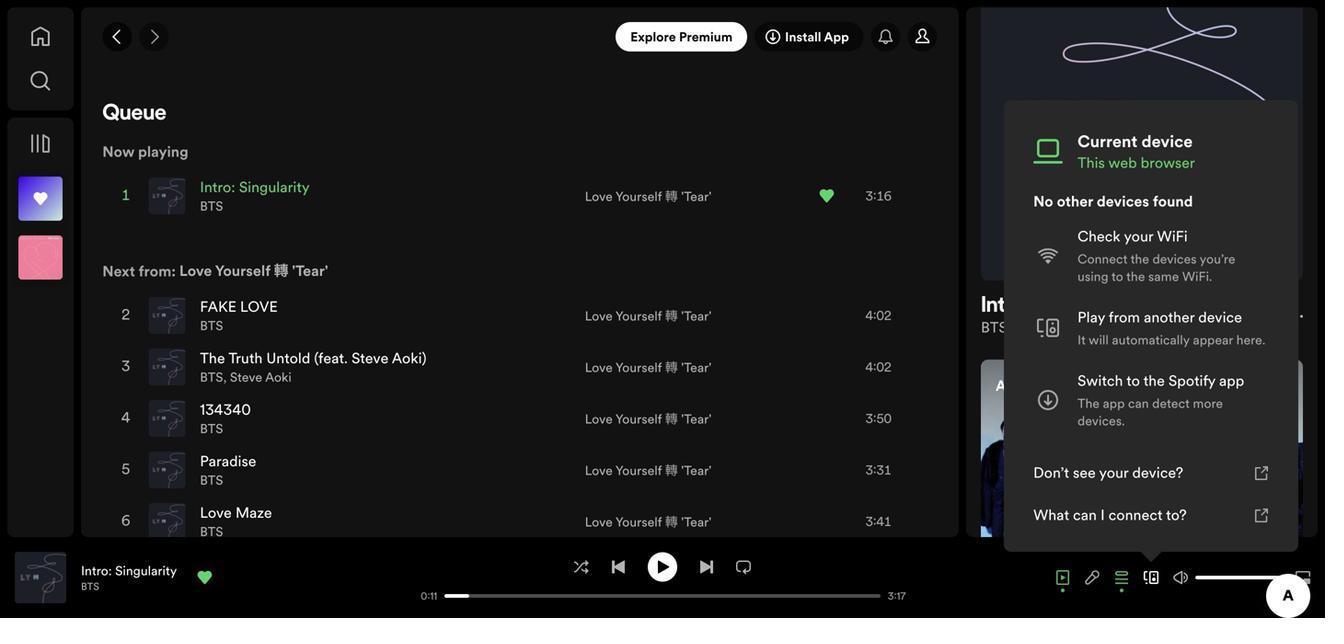 Task type: locate. For each thing, give the bounding box(es) containing it.
0 horizontal spatial intro: singularity bts
[[81, 562, 177, 594]]

yourself for paradise
[[615, 462, 662, 479]]

intro: singularity bts down using
[[981, 295, 1136, 338]]

using
[[1078, 268, 1108, 285]]

4:02
[[866, 307, 891, 324], [866, 358, 891, 376]]

other
[[1057, 191, 1093, 212]]

1 horizontal spatial app
[[1219, 371, 1244, 391]]

premium
[[679, 28, 733, 46]]

check
[[1078, 226, 1121, 247]]

love for paradise
[[585, 462, 613, 479]]

intro: singularity link right now playing view icon
[[81, 562, 177, 580]]

same
[[1148, 268, 1179, 285]]

bts inside intro: singularity cell
[[200, 197, 223, 215]]

intro: singularity bts right now playing view icon
[[81, 562, 177, 594]]

intro: singularity bts up next from: love yourself 轉 'tear'
[[200, 177, 310, 215]]

from:
[[139, 261, 176, 282]]

1 4:02 from the top
[[866, 307, 891, 324]]

1 horizontal spatial intro: singularity bts
[[200, 177, 310, 215]]

your
[[1124, 226, 1153, 247], [1099, 463, 1129, 483]]

bts link inside fake love cell
[[200, 317, 223, 334]]

explore premium button
[[616, 22, 747, 52]]

2 love yourself 轉 'tear' from the top
[[585, 307, 711, 325]]

0 horizontal spatial device
[[1141, 130, 1193, 153]]

bts link for love maze cell
[[200, 523, 223, 541]]

what
[[1033, 505, 1069, 525]]

0 vertical spatial intro:
[[200, 177, 235, 197]]

devices down the wifi
[[1152, 250, 1197, 268]]

intro: right now playing view icon
[[81, 562, 112, 580]]

devices inside check your wifi connect the devices you're using to the same wifi.
[[1152, 250, 1197, 268]]

group left next on the top of page
[[11, 228, 70, 287]]

4:02 for fake love
[[866, 307, 891, 324]]

the inside switch to the spotify app the app can detect more devices.
[[1078, 395, 1100, 412]]

0 horizontal spatial app
[[1103, 395, 1125, 412]]

0 vertical spatial device
[[1141, 130, 1193, 153]]

aoki
[[265, 369, 292, 386]]

2 horizontal spatial intro: singularity bts
[[981, 295, 1136, 338]]

intro: singularity link up it on the bottom of page
[[981, 295, 1136, 317]]

2 vertical spatial intro:
[[81, 562, 112, 580]]

1 horizontal spatial can
[[1128, 395, 1149, 412]]

3:17
[[888, 589, 906, 603]]

0 vertical spatial the
[[200, 348, 225, 369]]

fake
[[200, 297, 236, 317]]

love yourself 轉 'tear' link for intro: singularity
[[585, 186, 711, 206]]

group
[[11, 169, 70, 228], [11, 228, 70, 287]]

love yourself 轉 'tear'
[[585, 188, 711, 205], [585, 307, 711, 325], [585, 359, 711, 376], [585, 410, 711, 428], [585, 462, 711, 479], [585, 513, 711, 531]]

1 vertical spatial devices
[[1152, 250, 1197, 268]]

can left detect at the bottom right
[[1128, 395, 1149, 412]]

Enable repeat checkbox
[[729, 553, 758, 582]]

spotify
[[1169, 371, 1215, 391]]

group up 'pinned' icon
[[11, 169, 70, 228]]

bts link
[[200, 197, 223, 215], [200, 317, 223, 334], [981, 317, 1008, 338], [200, 369, 223, 386], [200, 420, 223, 438], [200, 472, 223, 489], [200, 523, 223, 541], [81, 580, 99, 594]]

3:50
[[866, 410, 891, 427]]

1 vertical spatial intro: singularity bts
[[981, 295, 1136, 338]]

go forward image
[[147, 29, 161, 44]]

intro: singularity bts
[[200, 177, 310, 215], [981, 295, 1136, 338], [81, 562, 177, 594]]

app down the switch at the right bottom
[[1103, 395, 1125, 412]]

connect to a device image
[[1144, 571, 1158, 585]]

aoki)
[[392, 348, 427, 369]]

0 vertical spatial your
[[1124, 226, 1153, 247]]

2 horizontal spatial singularity
[[1035, 295, 1136, 317]]

bts inside love maze bts
[[200, 523, 223, 541]]

intro: singularity link
[[981, 295, 1136, 317], [81, 562, 177, 580]]

1 vertical spatial the
[[1078, 395, 1100, 412]]

轉 inside next from: love yourself 轉 'tear'
[[274, 261, 289, 281]]

don't see your device? link
[[1019, 452, 1284, 494]]

0 vertical spatial 4:02
[[866, 307, 891, 324]]

device up appear
[[1198, 307, 1242, 328]]

love
[[585, 188, 613, 205], [179, 261, 212, 281], [585, 307, 613, 325], [585, 359, 613, 376], [585, 410, 613, 428], [585, 462, 613, 479], [200, 503, 232, 523], [585, 513, 613, 531]]

singularity inside footer
[[115, 562, 177, 580]]

your right see
[[1099, 463, 1129, 483]]

to right using
[[1111, 268, 1123, 285]]

the
[[1130, 250, 1149, 268], [1126, 268, 1145, 285], [1143, 371, 1165, 391], [1041, 376, 1064, 396]]

search image
[[29, 70, 52, 92]]

steve right ,
[[230, 369, 262, 386]]

bts link for now playing: intro: singularity by bts footer
[[81, 580, 99, 594]]

0 vertical spatial singularity
[[239, 177, 310, 197]]

love for intro: singularity
[[585, 188, 613, 205]]

from
[[1109, 307, 1140, 328]]

intro: singularity bts inside now playing: intro: singularity by bts footer
[[81, 562, 177, 594]]

yourself
[[615, 188, 662, 205], [215, 261, 270, 281], [615, 307, 662, 325], [615, 359, 662, 376], [615, 410, 662, 428], [615, 462, 662, 479], [615, 513, 662, 531]]

the left same
[[1126, 268, 1145, 285]]

0 horizontal spatial intro: singularity link
[[81, 562, 177, 580]]

to
[[1111, 268, 1123, 285], [1126, 371, 1140, 391]]

explore
[[630, 28, 676, 46]]

1 horizontal spatial devices
[[1152, 250, 1197, 268]]

intro: inside intro: singularity cell
[[200, 177, 235, 197]]

1 vertical spatial 4:02
[[866, 358, 891, 376]]

singularity inside cell
[[239, 177, 310, 197]]

install app link
[[755, 22, 864, 52]]

device
[[1141, 130, 1193, 153], [1198, 307, 1242, 328]]

intro: up about
[[981, 295, 1031, 317]]

steve
[[352, 348, 388, 369], [230, 369, 262, 386]]

device right web
[[1141, 130, 1193, 153]]

bts link inside love maze cell
[[200, 523, 223, 541]]

player controls element
[[33, 553, 925, 603]]

intro:
[[200, 177, 235, 197], [981, 295, 1031, 317], [81, 562, 112, 580]]

yourself for fake love
[[615, 307, 662, 325]]

love yourself 轉 'tear' for love maze
[[585, 513, 711, 531]]

1 vertical spatial to
[[1126, 371, 1140, 391]]

4 love yourself 轉 'tear' from the top
[[585, 410, 711, 428]]

can left the i
[[1073, 505, 1097, 525]]

now playing: intro: singularity by bts footer
[[15, 552, 400, 604]]

now
[[102, 142, 135, 162]]

3:16 cell
[[820, 171, 921, 221]]

轉
[[665, 188, 678, 205], [274, 261, 289, 281], [665, 307, 678, 325], [665, 359, 678, 376], [665, 410, 678, 428], [665, 462, 678, 479], [665, 513, 678, 531]]

3 love yourself 轉 'tear' from the top
[[585, 359, 711, 376]]

1 horizontal spatial to
[[1126, 371, 1140, 391]]

app
[[1219, 371, 1244, 391], [1103, 395, 1125, 412]]

love yourself 轉 'tear' link
[[585, 186, 711, 206], [179, 259, 328, 282], [585, 306, 711, 325], [585, 357, 711, 377], [585, 409, 711, 428], [585, 461, 711, 480], [585, 512, 711, 531]]

0 vertical spatial can
[[1128, 395, 1149, 412]]

this
[[1078, 153, 1105, 173]]

intro: singularity cell
[[148, 171, 317, 221]]

the down the switch at the right bottom
[[1078, 395, 1100, 412]]

your left the wifi
[[1124, 226, 1153, 247]]

found
[[1153, 191, 1193, 212]]

love yourself 轉 'tear' link for love maze
[[585, 512, 711, 531]]

steve aoki link
[[230, 369, 292, 386]]

bts inside 134340 bts
[[200, 420, 223, 438]]

wifi.
[[1182, 268, 1212, 285]]

bts link inside the paradise cell
[[200, 472, 223, 489]]

the
[[200, 348, 225, 369], [1078, 395, 1100, 412]]

the inside the truth untold (feat. steve aoki) bts , steve aoki
[[200, 348, 225, 369]]

what's new image
[[879, 29, 893, 44]]

yourself for love maze
[[615, 513, 662, 531]]

0 horizontal spatial devices
[[1097, 191, 1149, 212]]

bts link inside footer
[[81, 580, 99, 594]]

to inside check your wifi connect the devices you're using to the same wifi.
[[1111, 268, 1123, 285]]

the left artist
[[1041, 376, 1064, 396]]

intro: for now playing: intro: singularity by bts footer
[[81, 562, 112, 580]]

artist
[[1067, 376, 1105, 396]]

1 horizontal spatial intro:
[[200, 177, 235, 197]]

bts link for intro: singularity cell
[[200, 197, 223, 215]]

1 love yourself 轉 'tear' from the top
[[585, 188, 711, 205]]

play
[[1078, 307, 1105, 328]]

steve right (feat.
[[352, 348, 388, 369]]

intro: up next from: love yourself 轉 'tear'
[[200, 177, 235, 197]]

1 horizontal spatial the
[[1078, 395, 1100, 412]]

i
[[1101, 505, 1105, 525]]

1 vertical spatial your
[[1099, 463, 1129, 483]]

next image
[[699, 560, 714, 575]]

0 vertical spatial intro: singularity link
[[981, 295, 1136, 317]]

0 vertical spatial to
[[1111, 268, 1123, 285]]

0 horizontal spatial intro:
[[81, 562, 112, 580]]

0 horizontal spatial to
[[1111, 268, 1123, 285]]

love for love maze
[[585, 513, 613, 531]]

intro: inside now playing: intro: singularity by bts footer
[[81, 562, 112, 580]]

can
[[1128, 395, 1149, 412], [1073, 505, 1097, 525]]

wifi
[[1157, 226, 1188, 247]]

enable repeat image
[[736, 560, 751, 575]]

1 vertical spatial singularity
[[1035, 295, 1136, 317]]

轉 for love maze
[[665, 513, 678, 531]]

1 vertical spatial intro: singularity link
[[81, 562, 177, 580]]

web
[[1108, 153, 1137, 173]]

the up detect at the bottom right
[[1143, 371, 1165, 391]]

'tear' for love maze
[[681, 513, 711, 531]]

app up the more
[[1219, 371, 1244, 391]]

volume high image
[[1173, 571, 1188, 585]]

2 4:02 from the top
[[866, 358, 891, 376]]

playing
[[138, 142, 188, 162]]

0 horizontal spatial the
[[200, 348, 225, 369]]

no
[[1033, 191, 1053, 212]]

switch
[[1078, 371, 1123, 391]]

current device this web browser
[[1078, 130, 1195, 173]]

love maze bts
[[200, 503, 272, 541]]

6 love yourself 轉 'tear' from the top
[[585, 513, 711, 531]]

2 vertical spatial intro: singularity bts
[[81, 562, 177, 594]]

untold
[[266, 348, 310, 369]]

1 horizontal spatial singularity
[[239, 177, 310, 197]]

1 vertical spatial can
[[1073, 505, 1097, 525]]

5 love yourself 轉 'tear' from the top
[[585, 462, 711, 479]]

轉 for paradise
[[665, 462, 678, 479]]

1 horizontal spatial intro: singularity link
[[981, 295, 1136, 317]]

about
[[996, 376, 1038, 396]]

轉 for the truth untold (feat. steve aoki)
[[665, 359, 678, 376]]

to right the switch at the right bottom
[[1126, 371, 1140, 391]]

pinned image
[[11, 251, 22, 262]]

'tear' for paradise
[[681, 462, 711, 479]]

intro: for intro: singularity cell
[[200, 177, 235, 197]]

devices
[[1097, 191, 1149, 212], [1152, 250, 1197, 268]]

appear
[[1193, 331, 1233, 349]]

more
[[1193, 395, 1223, 412]]

singularity
[[239, 177, 310, 197], [1035, 295, 1136, 317], [115, 562, 177, 580]]

intro: singularity bts inside intro: singularity cell
[[200, 177, 310, 215]]

home image
[[29, 26, 52, 48]]

paradise cell
[[148, 445, 264, 495]]

truth
[[228, 348, 263, 369]]

2 horizontal spatial intro:
[[981, 295, 1031, 317]]

the left truth
[[200, 348, 225, 369]]

will
[[1089, 331, 1109, 349]]

singularity for now playing: intro: singularity by bts footer
[[115, 562, 177, 580]]

1 horizontal spatial device
[[1198, 307, 1242, 328]]

another
[[1144, 307, 1195, 328]]

0 vertical spatial intro: singularity bts
[[200, 177, 310, 215]]

check your wifi connect the devices you're using to the same wifi.
[[1078, 226, 1235, 285]]

no other devices found
[[1033, 191, 1193, 212]]

2 vertical spatial singularity
[[115, 562, 177, 580]]

1 vertical spatial device
[[1198, 307, 1242, 328]]

1 vertical spatial app
[[1103, 395, 1125, 412]]

the inside button
[[1041, 376, 1064, 396]]

main element
[[7, 7, 74, 537]]

0 vertical spatial devices
[[1097, 191, 1149, 212]]

'tear'
[[681, 188, 711, 205], [292, 261, 328, 281], [681, 307, 711, 325], [681, 359, 711, 376], [681, 410, 711, 428], [681, 462, 711, 479], [681, 513, 711, 531]]

devices down web
[[1097, 191, 1149, 212]]

3:31
[[866, 461, 891, 479]]

explore premium
[[630, 28, 733, 46]]

0 horizontal spatial singularity
[[115, 562, 177, 580]]

current
[[1078, 130, 1138, 153]]

bts link inside 134340 cell
[[200, 420, 223, 438]]

top bar and user menu element
[[81, 7, 959, 66]]

bts link inside intro: singularity cell
[[200, 197, 223, 215]]

0:11
[[421, 589, 437, 603]]

singularity for intro: singularity cell
[[239, 177, 310, 197]]

1 horizontal spatial steve
[[352, 348, 388, 369]]

fake love cell
[[148, 291, 285, 340]]



Task type: describe. For each thing, give the bounding box(es) containing it.
轉 for intro: singularity
[[665, 188, 678, 205]]

love inside next from: love yourself 轉 'tear'
[[179, 261, 212, 281]]

don't see your device?
[[1033, 463, 1183, 483]]

previous image
[[611, 560, 626, 575]]

connect
[[1109, 505, 1163, 525]]

what can i connect to?
[[1033, 505, 1187, 525]]

1 group from the top
[[11, 169, 70, 228]]

love
[[240, 297, 278, 317]]

device?
[[1132, 463, 1183, 483]]

queue
[[102, 103, 166, 125]]

love yourself 轉 'tear' for 134340
[[585, 410, 711, 428]]

app
[[824, 28, 849, 46]]

about the artist
[[996, 376, 1105, 396]]

the truth untold (feat. steve aoki) cell
[[148, 342, 434, 392]]

what can i connect to? link
[[1019, 494, 1284, 536]]

paradise bts
[[200, 451, 256, 489]]

yourself for the truth untold (feat. steve aoki)
[[615, 359, 662, 376]]

your inside check your wifi connect the devices you're using to the same wifi.
[[1124, 226, 1153, 247]]

'tear' inside next from: love yourself 轉 'tear'
[[292, 261, 328, 281]]

maze
[[235, 503, 272, 523]]

go back image
[[110, 29, 124, 44]]

now playing
[[102, 142, 188, 162]]

it
[[1078, 331, 1086, 349]]

now playing view image
[[43, 560, 58, 575]]

'tear' for intro: singularity
[[681, 188, 711, 205]]

see
[[1073, 463, 1096, 483]]

no other devices found element
[[1033, 226, 1269, 430]]

browser
[[1141, 153, 1195, 173]]

to?
[[1166, 505, 1187, 525]]

134340 bts
[[200, 400, 251, 438]]

love yourself 轉 'tear' link for the truth untold (feat. steve aoki)
[[585, 357, 711, 377]]

love for fake love
[[585, 307, 613, 325]]

bts inside the truth untold (feat. steve aoki) bts , steve aoki
[[200, 369, 223, 386]]

can inside switch to the spotify app the app can detect more devices.
[[1128, 395, 1149, 412]]

3:41
[[866, 513, 891, 530]]

the inside switch to the spotify app the app can detect more devices.
[[1143, 371, 1165, 391]]

install app
[[785, 28, 849, 46]]

detect
[[1152, 395, 1190, 412]]

intro: singularity bts for now playing: intro: singularity by bts footer
[[81, 562, 177, 594]]

love yourself 轉 'tear' for fake love
[[585, 307, 711, 325]]

'tear' for 134340
[[681, 410, 711, 428]]

devices.
[[1078, 412, 1125, 430]]

bts link for 134340 cell
[[200, 420, 223, 438]]

134340
[[200, 400, 251, 420]]

paradise
[[200, 451, 256, 472]]

the right connect
[[1130, 250, 1149, 268]]

,
[[223, 369, 227, 386]]

love yourself 轉 'tear' link for 134340
[[585, 409, 711, 428]]

automatically
[[1112, 331, 1190, 349]]

0 horizontal spatial steve
[[230, 369, 262, 386]]

play from another device it will automatically appear here.
[[1078, 307, 1265, 349]]

4:02 for the truth untold (feat. steve aoki)
[[866, 358, 891, 376]]

(feat.
[[314, 348, 348, 369]]

you're
[[1200, 250, 1235, 268]]

fake love bts
[[200, 297, 278, 334]]

0 vertical spatial app
[[1219, 371, 1244, 391]]

love yourself 轉 'tear' link for fake love
[[585, 306, 711, 325]]

love yourself 轉 'tear' link for paradise
[[585, 461, 711, 480]]

2 group from the top
[[11, 228, 70, 287]]

yourself for intro: singularity
[[615, 188, 662, 205]]

to inside switch to the spotify app the app can detect more devices.
[[1126, 371, 1140, 391]]

3:16
[[866, 187, 891, 205]]

bts inside footer
[[81, 580, 99, 594]]

switch to the spotify app the app can detect more devices.
[[1078, 371, 1244, 430]]

install
[[785, 28, 821, 46]]

next
[[102, 261, 135, 282]]

yourself inside next from: love yourself 轉 'tear'
[[215, 261, 270, 281]]

bts link for fake love cell
[[200, 317, 223, 334]]

about the artist button
[[981, 360, 1303, 618]]

connect
[[1078, 250, 1127, 268]]

yourself for 134340
[[615, 410, 662, 428]]

play image
[[655, 560, 670, 575]]

love maze cell
[[148, 497, 279, 547]]

next from: love yourself 轉 'tear'
[[102, 261, 328, 282]]

bts link for the paradise cell on the left of page
[[200, 472, 223, 489]]

轉 for 134340
[[665, 410, 678, 428]]

the truth untold (feat. steve aoki) bts , steve aoki
[[200, 348, 427, 386]]

here.
[[1236, 331, 1265, 349]]

device inside play from another device it will automatically appear here.
[[1198, 307, 1242, 328]]

134340 cell
[[148, 394, 258, 444]]

intro: singularity bts for intro: singularity cell
[[200, 177, 310, 215]]

love yourself 轉 'tear' for the truth untold (feat. steve aoki)
[[585, 359, 711, 376]]

轉 for fake love
[[665, 307, 678, 325]]

don't
[[1033, 463, 1069, 483]]

device inside current device this web browser
[[1141, 130, 1193, 153]]

'tear' for the truth untold (feat. steve aoki)
[[681, 359, 711, 376]]

love for the truth untold (feat. steve aoki)
[[585, 359, 613, 376]]

bts inside the fake love bts
[[200, 317, 223, 334]]

love yourself 轉 'tear' for intro: singularity
[[585, 188, 711, 205]]

1 vertical spatial intro:
[[981, 295, 1031, 317]]

love for 134340
[[585, 410, 613, 428]]

love yourself 轉 'tear' for paradise
[[585, 462, 711, 479]]

0 horizontal spatial can
[[1073, 505, 1097, 525]]

bts inside paradise bts
[[200, 472, 223, 489]]

'tear' for fake love
[[681, 307, 711, 325]]

enable shuffle image
[[574, 560, 589, 575]]

love inside love maze bts
[[200, 503, 232, 523]]



Task type: vqa. For each thing, say whether or not it's contained in the screenshot.
Narrated at left bottom
no



